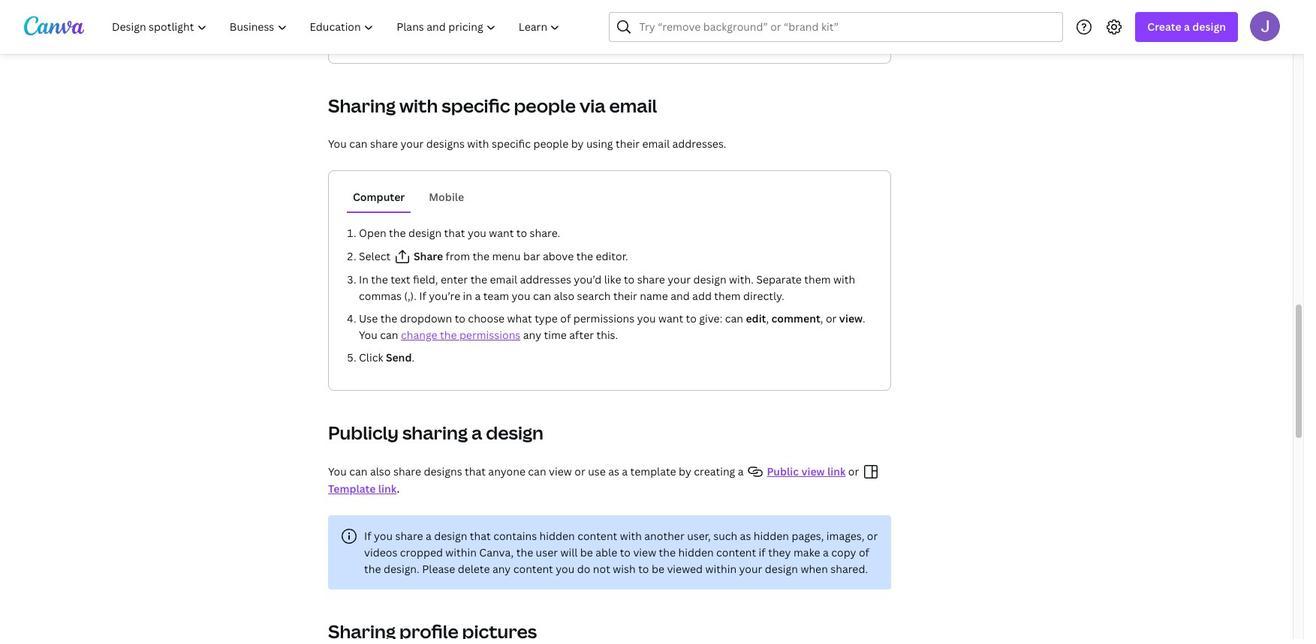 Task type: vqa. For each thing, say whether or not it's contained in the screenshot.
Mobile Video by Letteringbynica link
no



Task type: locate. For each thing, give the bounding box(es) containing it.
1 vertical spatial you
[[359, 328, 378, 342]]

a right the sharing
[[472, 421, 482, 445]]

public
[[767, 465, 799, 479]]

any down what
[[523, 328, 542, 342]]

if right (,). on the top left of page
[[419, 289, 426, 303]]

to up wish
[[620, 546, 631, 560]]

or right images,
[[867, 529, 878, 544]]

1 vertical spatial within
[[706, 563, 737, 577]]

0 vertical spatial that
[[444, 226, 465, 240]]

0 vertical spatial if
[[419, 289, 426, 303]]

your down if
[[739, 563, 763, 577]]

menu
[[492, 249, 521, 264]]

bar
[[523, 249, 540, 264]]

be left viewed
[[652, 563, 665, 577]]

email up team
[[490, 273, 517, 287]]

0 horizontal spatial link
[[378, 482, 397, 496]]

a right use at the left bottom of page
[[622, 465, 628, 479]]

1 horizontal spatial by
[[679, 465, 692, 479]]

1 horizontal spatial content
[[578, 529, 618, 544]]

as right use at the left bottom of page
[[608, 465, 620, 479]]

to
[[517, 226, 527, 240], [624, 273, 635, 287], [455, 312, 466, 326], [686, 312, 697, 326], [620, 546, 631, 560], [638, 563, 649, 577]]

design.
[[384, 563, 420, 577]]

of right "type"
[[560, 312, 571, 326]]

1 vertical spatial if
[[364, 529, 371, 544]]

1 horizontal spatial any
[[523, 328, 542, 342]]

1 horizontal spatial hidden
[[679, 546, 714, 560]]

be up do
[[580, 546, 593, 560]]

1 horizontal spatial link
[[828, 465, 846, 479]]

2 vertical spatial email
[[490, 273, 517, 287]]

0 horizontal spatial .
[[397, 482, 400, 496]]

with right sharing
[[400, 93, 438, 118]]

the right open on the top of page
[[389, 226, 406, 240]]

0 vertical spatial within
[[446, 546, 477, 560]]

1 vertical spatial any
[[493, 563, 511, 577]]

designs down publicly sharing a design
[[424, 465, 462, 479]]

delete
[[458, 563, 490, 577]]

1 vertical spatial them
[[714, 289, 741, 303]]

want down and
[[659, 312, 684, 326]]

1 horizontal spatial also
[[554, 289, 575, 303]]

1 horizontal spatial within
[[706, 563, 737, 577]]

or right comment
[[826, 312, 837, 326]]

template link .
[[328, 482, 400, 496]]

0 horizontal spatial also
[[370, 465, 391, 479]]

to right the like
[[624, 273, 635, 287]]

. for template link .
[[397, 482, 400, 496]]

1 vertical spatial content
[[716, 546, 756, 560]]

you down name
[[637, 312, 656, 326]]

able
[[596, 546, 617, 560]]

0 vertical spatial them
[[805, 273, 831, 287]]

content down such
[[716, 546, 756, 560]]

a inside in the text field, enter the email addresses you'd like to share your design with. separate them with commas (,). if you're in a team you can also search their name and add them directly.
[[475, 289, 481, 303]]

1 , from the left
[[766, 312, 769, 326]]

0 horizontal spatial content
[[513, 563, 553, 577]]

your inside in the text field, enter the email addresses you'd like to share your design with. separate them with commas (,). if you're in a team you can also search their name and add them directly.
[[668, 273, 691, 287]]

that inside if you share a design that contains hidden content with another user, such as hidden pages, images, or videos cropped within canva, the user will be able to view the hidden content if they make a copy of the design. please delete any content you do not wish to be viewed within your design when shared.
[[470, 529, 491, 544]]

1 vertical spatial be
[[652, 563, 665, 577]]

template
[[631, 465, 676, 479]]

open
[[359, 226, 387, 240]]

people left using
[[534, 137, 569, 151]]

search
[[577, 289, 611, 303]]

1 vertical spatial people
[[534, 137, 569, 151]]

hidden up they
[[754, 529, 789, 544]]

dropdown
[[400, 312, 452, 326]]

design right create in the top right of the page
[[1193, 20, 1226, 34]]

view right public
[[802, 465, 825, 479]]

template
[[328, 482, 376, 496]]

0 vertical spatial you
[[328, 137, 347, 151]]

can left edit
[[725, 312, 744, 326]]

you for sharing
[[328, 137, 347, 151]]

can
[[349, 137, 368, 151], [533, 289, 551, 303], [725, 312, 744, 326], [380, 328, 398, 342], [349, 465, 368, 479], [528, 465, 546, 479]]

0 vertical spatial want
[[489, 226, 514, 240]]

link right public
[[828, 465, 846, 479]]

1 vertical spatial that
[[465, 465, 486, 479]]

1 vertical spatial by
[[679, 465, 692, 479]]

hidden
[[540, 529, 575, 544], [754, 529, 789, 544], [679, 546, 714, 560]]

anyone
[[488, 465, 526, 479]]

design up 'share'
[[409, 226, 442, 240]]

you for publicly
[[328, 465, 347, 479]]

their right using
[[616, 137, 640, 151]]

link right the template
[[378, 482, 397, 496]]

0 vertical spatial .
[[863, 312, 866, 326]]

images,
[[827, 529, 865, 544]]

publicly
[[328, 421, 399, 445]]

1 vertical spatial your
[[668, 273, 691, 287]]

that
[[444, 226, 465, 240], [465, 465, 486, 479], [470, 529, 491, 544]]

, down directly.
[[766, 312, 769, 326]]

0 vertical spatial designs
[[426, 137, 465, 151]]

their
[[616, 137, 640, 151], [613, 289, 638, 303]]

if inside in the text field, enter the email addresses you'd like to share your design with. separate them with commas (,). if you're in a team you can also search their name and add them directly.
[[419, 289, 426, 303]]

2 vertical spatial content
[[513, 563, 553, 577]]

addresses
[[520, 273, 571, 287]]

, right edit
[[821, 312, 823, 326]]

permissions down "choose"
[[460, 328, 521, 342]]

when
[[801, 563, 828, 577]]

share up template link .
[[393, 465, 421, 479]]

1 horizontal spatial want
[[659, 312, 684, 326]]

specific up you can share your designs with specific people by using their email addresses.
[[442, 93, 510, 118]]

a right creating at the right bottom of page
[[738, 465, 744, 479]]

also
[[554, 289, 575, 303], [370, 465, 391, 479]]

0 horizontal spatial by
[[571, 137, 584, 151]]

designs up 'mobile'
[[426, 137, 465, 151]]

as inside if you share a design that contains hidden content with another user, such as hidden pages, images, or videos cropped within canva, the user will be able to view the hidden content if they make a copy of the design. please delete any content you do not wish to be viewed within your design when shared.
[[740, 529, 751, 544]]

can right anyone in the left bottom of the page
[[528, 465, 546, 479]]

2 vertical spatial that
[[470, 529, 491, 544]]

also down addresses
[[554, 289, 575, 303]]

2 vertical spatial .
[[397, 482, 400, 496]]

1 horizontal spatial ,
[[821, 312, 823, 326]]

their down the like
[[613, 289, 638, 303]]

if up the videos on the left of page
[[364, 529, 371, 544]]

0 vertical spatial of
[[560, 312, 571, 326]]

1 horizontal spatial .
[[412, 351, 415, 365]]

you up the template
[[328, 465, 347, 479]]

of
[[560, 312, 571, 326], [859, 546, 870, 560]]

also up template link .
[[370, 465, 391, 479]]

1 vertical spatial specific
[[492, 137, 531, 151]]

design up add
[[694, 273, 727, 287]]

create
[[1148, 20, 1182, 34]]

share
[[370, 137, 398, 151], [637, 273, 665, 287], [393, 465, 421, 479], [395, 529, 423, 544]]

shared.
[[831, 563, 868, 577]]

or right the public view link link
[[848, 465, 859, 479]]

you up what
[[512, 289, 531, 303]]

with
[[400, 93, 438, 118], [467, 137, 489, 151], [834, 273, 856, 287], [620, 529, 642, 544]]

1 vertical spatial .
[[412, 351, 415, 365]]

permissions up this.
[[574, 312, 635, 326]]

want
[[489, 226, 514, 240], [659, 312, 684, 326]]

in the text field, enter the email addresses you'd like to share your design with. separate them with commas (,). if you're in a team you can also search their name and add them directly.
[[359, 273, 856, 303]]

any down 'canva,'
[[493, 563, 511, 577]]

change
[[401, 328, 438, 342]]

1 vertical spatial email
[[642, 137, 670, 151]]

top level navigation element
[[102, 12, 573, 42]]

0 horizontal spatial permissions
[[460, 328, 521, 342]]

share from the menu bar above the editor.
[[411, 249, 628, 264]]

you inside '. you can'
[[359, 328, 378, 342]]

0 vertical spatial their
[[616, 137, 640, 151]]

link
[[828, 465, 846, 479], [378, 482, 397, 496]]

2 , from the left
[[821, 312, 823, 326]]

design up anyone in the left bottom of the page
[[486, 421, 544, 445]]

by left creating at the right bottom of page
[[679, 465, 692, 479]]

0 horizontal spatial hidden
[[540, 529, 575, 544]]

0 horizontal spatial ,
[[766, 312, 769, 326]]

within
[[446, 546, 477, 560], [706, 563, 737, 577]]

can inside '. you can'
[[380, 328, 398, 342]]

0 vertical spatial email
[[609, 93, 657, 118]]

1 horizontal spatial as
[[740, 529, 751, 544]]

you down use
[[359, 328, 378, 342]]

2 horizontal spatial your
[[739, 563, 763, 577]]

you can share your designs with specific people by using their email addresses.
[[328, 137, 727, 151]]

content up able
[[578, 529, 618, 544]]

want up menu
[[489, 226, 514, 240]]

0 horizontal spatial your
[[401, 137, 424, 151]]

you're
[[429, 289, 461, 303]]

that up 'canva,'
[[470, 529, 491, 544]]

1 vertical spatial as
[[740, 529, 751, 544]]

can down addresses
[[533, 289, 551, 303]]

0 horizontal spatial if
[[364, 529, 371, 544]]

0 vertical spatial specific
[[442, 93, 510, 118]]

1 horizontal spatial of
[[859, 546, 870, 560]]

if you share a design that contains hidden content with another user, such as hidden pages, images, or videos cropped within canva, the user will be able to view the hidden content if they make a copy of the design. please delete any content you do not wish to be viewed within your design when shared.
[[364, 529, 878, 577]]

1 horizontal spatial your
[[668, 273, 691, 287]]

0 vertical spatial link
[[828, 465, 846, 479]]

copy
[[832, 546, 856, 560]]

them
[[805, 273, 831, 287], [714, 289, 741, 303]]

design inside dropdown button
[[1193, 20, 1226, 34]]

you'd
[[574, 273, 602, 287]]

of inside if you share a design that contains hidden content with another user, such as hidden pages, images, or videos cropped within canva, the user will be able to view the hidden content if they make a copy of the design. please delete any content you do not wish to be viewed within your design when shared.
[[859, 546, 870, 560]]

public view link or
[[767, 465, 862, 479]]

can down sharing
[[349, 137, 368, 151]]

0 vertical spatial be
[[580, 546, 593, 560]]

within down such
[[706, 563, 737, 577]]

directly.
[[744, 289, 785, 303]]

with right separate on the top
[[834, 273, 856, 287]]

0 horizontal spatial as
[[608, 465, 620, 479]]

1 vertical spatial also
[[370, 465, 391, 479]]

that left anyone in the left bottom of the page
[[465, 465, 486, 479]]

your up and
[[668, 273, 691, 287]]

0 horizontal spatial within
[[446, 546, 477, 560]]

. right comment
[[863, 312, 866, 326]]

your inside if you share a design that contains hidden content with another user, such as hidden pages, images, or videos cropped within canva, the user will be able to view the hidden content if they make a copy of the design. please delete any content you do not wish to be viewed within your design when shared.
[[739, 563, 763, 577]]

and
[[671, 289, 690, 303]]

view
[[840, 312, 863, 326], [549, 465, 572, 479], [802, 465, 825, 479], [633, 546, 656, 560]]

creating
[[694, 465, 735, 479]]

hidden up user
[[540, 529, 575, 544]]

0 vertical spatial also
[[554, 289, 575, 303]]

specific
[[442, 93, 510, 118], [492, 137, 531, 151]]

can inside in the text field, enter the email addresses you'd like to share your design with. separate them with commas (,). if you're in a team you can also search their name and add them directly.
[[533, 289, 551, 303]]

as
[[608, 465, 620, 479], [740, 529, 751, 544]]

contains
[[494, 529, 537, 544]]

them down with.
[[714, 289, 741, 303]]

as right such
[[740, 529, 751, 544]]

1 vertical spatial designs
[[424, 465, 462, 479]]

any
[[523, 328, 542, 342], [493, 563, 511, 577]]

a inside dropdown button
[[1184, 20, 1190, 34]]

to right wish
[[638, 563, 649, 577]]

specific down sharing with specific people via email
[[492, 137, 531, 151]]

.
[[863, 312, 866, 326], [412, 351, 415, 365], [397, 482, 400, 496]]

can up click send .
[[380, 328, 398, 342]]

a right in
[[475, 289, 481, 303]]

a up cropped
[[426, 529, 432, 544]]

2 horizontal spatial content
[[716, 546, 756, 560]]

design up cropped
[[434, 529, 467, 544]]

hidden down user,
[[679, 546, 714, 560]]

design inside in the text field, enter the email addresses you'd like to share your design with. separate them with commas (,). if you're in a team you can also search their name and add them directly.
[[694, 273, 727, 287]]

0 vertical spatial any
[[523, 328, 542, 342]]

2 horizontal spatial .
[[863, 312, 866, 326]]

in
[[359, 273, 369, 287]]

a right create in the top right of the page
[[1184, 20, 1190, 34]]

the down another
[[659, 546, 676, 560]]

your
[[401, 137, 424, 151], [668, 273, 691, 287], [739, 563, 763, 577]]

email inside in the text field, enter the email addresses you'd like to share your design with. separate them with commas (,). if you're in a team you can also search their name and add them directly.
[[490, 273, 517, 287]]

email
[[609, 93, 657, 118], [642, 137, 670, 151], [490, 273, 517, 287]]

0 vertical spatial as
[[608, 465, 620, 479]]

them right separate on the top
[[805, 273, 831, 287]]

view inside if you share a design that contains hidden content with another user, such as hidden pages, images, or videos cropped within canva, the user will be able to view the hidden content if they make a copy of the design. please delete any content you do not wish to be viewed within your design when shared.
[[633, 546, 656, 560]]

view left use at the left bottom of page
[[549, 465, 572, 479]]

view down another
[[633, 546, 656, 560]]

by left using
[[571, 137, 584, 151]]

this.
[[597, 328, 618, 342]]

template link link
[[328, 482, 397, 496]]

1 horizontal spatial if
[[419, 289, 426, 303]]

the
[[389, 226, 406, 240], [473, 249, 490, 264], [577, 249, 593, 264], [371, 273, 388, 287], [471, 273, 487, 287], [381, 312, 397, 326], [440, 328, 457, 342], [516, 546, 533, 560], [659, 546, 676, 560], [364, 563, 381, 577]]

1 vertical spatial of
[[859, 546, 870, 560]]

email left addresses.
[[642, 137, 670, 151]]

0 horizontal spatial any
[[493, 563, 511, 577]]

comment
[[772, 312, 821, 326]]

change the permissions any time after this.
[[401, 328, 618, 342]]

if
[[759, 546, 766, 560]]

2 vertical spatial you
[[328, 465, 347, 479]]

of right copy
[[859, 546, 870, 560]]

email right via
[[609, 93, 657, 118]]

you down sharing
[[328, 137, 347, 151]]

user,
[[687, 529, 711, 544]]

share inside in the text field, enter the email addresses you'd like to share your design with. separate them with commas (,). if you're in a team you can also search their name and add them directly.
[[637, 273, 665, 287]]

. you can
[[359, 312, 866, 342]]

2 vertical spatial your
[[739, 563, 763, 577]]

design
[[1193, 20, 1226, 34], [409, 226, 442, 240], [694, 273, 727, 287], [486, 421, 544, 445], [434, 529, 467, 544], [765, 563, 798, 577]]

1 horizontal spatial permissions
[[574, 312, 635, 326]]

share up name
[[637, 273, 665, 287]]

commas
[[359, 289, 402, 303]]

share up cropped
[[395, 529, 423, 544]]

1 vertical spatial their
[[613, 289, 638, 303]]

2 horizontal spatial hidden
[[754, 529, 789, 544]]

0 horizontal spatial them
[[714, 289, 741, 303]]



Task type: describe. For each thing, give the bounding box(es) containing it.
the down dropdown
[[440, 328, 457, 342]]

type
[[535, 312, 558, 326]]

via
[[580, 93, 606, 118]]

make
[[794, 546, 821, 560]]

they
[[768, 546, 791, 560]]

that for designs
[[465, 465, 486, 479]]

sharing
[[328, 93, 396, 118]]

send
[[386, 351, 412, 365]]

the right use
[[381, 312, 397, 326]]

add
[[692, 289, 712, 303]]

to up change the permissions link
[[455, 312, 466, 326]]

team
[[483, 289, 509, 303]]

create a design
[[1148, 20, 1226, 34]]

0 vertical spatial content
[[578, 529, 618, 544]]

to left give:
[[686, 312, 697, 326]]

can up template link link
[[349, 465, 368, 479]]

with down sharing with specific people via email
[[467, 137, 489, 151]]

1 vertical spatial want
[[659, 312, 684, 326]]

share
[[414, 249, 443, 264]]

design down they
[[765, 563, 798, 577]]

mobile button
[[423, 183, 470, 212]]

enter
[[441, 273, 468, 287]]

not
[[593, 563, 611, 577]]

the down the videos on the left of page
[[364, 563, 381, 577]]

share inside if you share a design that contains hidden content with another user, such as hidden pages, images, or videos cropped within canva, the user will be able to view the hidden content if they make a copy of the design. please delete any content you do not wish to be viewed within your design when shared.
[[395, 529, 423, 544]]

you inside in the text field, enter the email addresses you'd like to share your design with. separate them with commas (,). if you're in a team you can also search their name and add them directly.
[[512, 289, 531, 303]]

a left copy
[[823, 546, 829, 560]]

open the design that you want to share.
[[359, 226, 560, 240]]

(,).
[[404, 289, 417, 303]]

if inside if you share a design that contains hidden content with another user, such as hidden pages, images, or videos cropped within canva, the user will be able to view the hidden content if they make a copy of the design. please delete any content you do not wish to be viewed within your design when shared.
[[364, 529, 371, 544]]

with.
[[729, 273, 754, 287]]

will
[[561, 546, 578, 560]]

cropped
[[400, 546, 443, 560]]

public view link link
[[767, 465, 846, 479]]

0 horizontal spatial want
[[489, 226, 514, 240]]

change the permissions link
[[401, 328, 521, 342]]

give:
[[699, 312, 723, 326]]

do
[[577, 563, 591, 577]]

you up from
[[468, 226, 487, 240]]

you up the videos on the left of page
[[374, 529, 393, 544]]

time
[[544, 328, 567, 342]]

to inside in the text field, enter the email addresses you'd like to share your design with. separate them with commas (,). if you're in a team you can also search their name and add them directly.
[[624, 273, 635, 287]]

computer button
[[347, 183, 411, 212]]

using
[[586, 137, 613, 151]]

the down contains
[[516, 546, 533, 560]]

sharing with specific people via email
[[328, 93, 657, 118]]

viewed
[[667, 563, 703, 577]]

pages,
[[792, 529, 824, 544]]

0 horizontal spatial of
[[560, 312, 571, 326]]

name
[[640, 289, 668, 303]]

separate
[[757, 273, 802, 287]]

designs for with
[[426, 137, 465, 151]]

after
[[570, 328, 594, 342]]

the up you'd
[[577, 249, 593, 264]]

click send .
[[359, 351, 415, 365]]

use
[[588, 465, 606, 479]]

click
[[359, 351, 383, 365]]

designs for sharing
[[424, 465, 462, 479]]

Try "remove background" or "brand kit" search field
[[639, 13, 1054, 41]]

that for design
[[470, 529, 491, 544]]

share.
[[530, 226, 560, 240]]

1 horizontal spatial them
[[805, 273, 831, 287]]

also inside in the text field, enter the email addresses you'd like to share your design with. separate them with commas (,). if you're in a team you can also search their name and add them directly.
[[554, 289, 575, 303]]

or inside if you share a design that contains hidden content with another user, such as hidden pages, images, or videos cropped within canva, the user will be able to view the hidden content if they make a copy of the design. please delete any content you do not wish to be viewed within your design when shared.
[[867, 529, 878, 544]]

mobile
[[429, 190, 464, 204]]

or left use at the left bottom of page
[[575, 465, 586, 479]]

you down will
[[556, 563, 575, 577]]

0 horizontal spatial be
[[580, 546, 593, 560]]

canva,
[[479, 546, 514, 560]]

0 vertical spatial by
[[571, 137, 584, 151]]

the up in
[[471, 273, 487, 287]]

. for click send .
[[412, 351, 415, 365]]

you can also share designs that anyone can view or use as a template by creating a
[[328, 465, 746, 479]]

0 vertical spatial permissions
[[574, 312, 635, 326]]

the right 'in'
[[371, 273, 388, 287]]

the right from
[[473, 249, 490, 264]]

with inside in the text field, enter the email addresses you'd like to share your design with. separate them with commas (,). if you're in a team you can also search their name and add them directly.
[[834, 273, 856, 287]]

another
[[645, 529, 685, 544]]

0 vertical spatial your
[[401, 137, 424, 151]]

editor.
[[596, 249, 628, 264]]

with inside if you share a design that contains hidden content with another user, such as hidden pages, images, or videos cropped within canva, the user will be able to view the hidden content if they make a copy of the design. please delete any content you do not wish to be viewed within your design when shared.
[[620, 529, 642, 544]]

wish
[[613, 563, 636, 577]]

view right comment
[[840, 312, 863, 326]]

like
[[604, 273, 621, 287]]

publicly sharing a design
[[328, 421, 544, 445]]

0 vertical spatial people
[[514, 93, 576, 118]]

choose
[[468, 312, 505, 326]]

use the dropdown to choose what type of permissions you want to give: can edit , comment , or view
[[359, 312, 863, 326]]

to left share.
[[517, 226, 527, 240]]

any inside if you share a design that contains hidden content with another user, such as hidden pages, images, or videos cropped within canva, the user will be able to view the hidden content if they make a copy of the design. please delete any content you do not wish to be viewed within your design when shared.
[[493, 563, 511, 577]]

what
[[507, 312, 532, 326]]

select
[[359, 249, 393, 264]]

sharing
[[402, 421, 468, 445]]

please
[[422, 563, 455, 577]]

. inside '. you can'
[[863, 312, 866, 326]]

1 horizontal spatial be
[[652, 563, 665, 577]]

share down sharing
[[370, 137, 398, 151]]

computer
[[353, 190, 405, 204]]

create a design button
[[1136, 12, 1238, 42]]

1 vertical spatial permissions
[[460, 328, 521, 342]]

use
[[359, 312, 378, 326]]

1 vertical spatial link
[[378, 482, 397, 496]]

videos
[[364, 546, 398, 560]]

addresses.
[[672, 137, 727, 151]]

edit
[[746, 312, 766, 326]]

their inside in the text field, enter the email addresses you'd like to share your design with. separate them with commas (,). if you're in a team you can also search their name and add them directly.
[[613, 289, 638, 303]]

from
[[446, 249, 470, 264]]

text
[[391, 273, 410, 287]]

above
[[543, 249, 574, 264]]

user
[[536, 546, 558, 560]]

such
[[714, 529, 738, 544]]

in
[[463, 289, 472, 303]]

jacob simon image
[[1250, 11, 1280, 41]]

field,
[[413, 273, 438, 287]]



